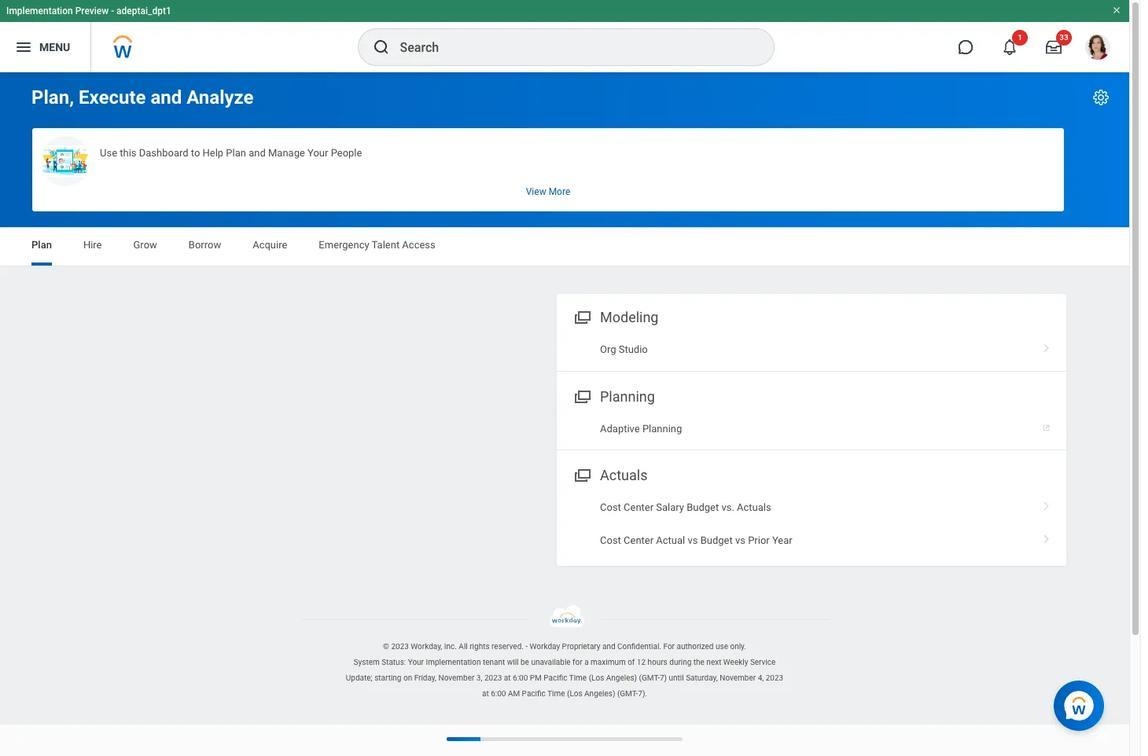 Task type: describe. For each thing, give the bounding box(es) containing it.
0 horizontal spatial 2023
[[391, 643, 409, 652]]

0 vertical spatial (gmt-
[[639, 674, 660, 683]]

workday,
[[411, 643, 442, 652]]

cost center actual vs budget vs prior year link
[[557, 524, 1067, 557]]

your inside © 2023 workday, inc. all rights reserved. - workday proprietary and confidential. for authorized use only. system status: your implementation tenant will be unavailable for a maximum of 12 hours during the next weekly service update; starting on friday, november 3, 2023 at 6:00 pm pacific time (los angeles) (gmt-7) until saturday, november 4, 2023 at 6:00 am pacific time (los angeles) (gmt-7).
[[408, 659, 424, 667]]

for
[[573, 659, 583, 667]]

plan,
[[31, 87, 74, 109]]

on
[[404, 674, 412, 683]]

inc.
[[444, 643, 457, 652]]

org studio link
[[557, 334, 1067, 366]]

only.
[[731, 643, 747, 652]]

search image
[[372, 38, 391, 57]]

1
[[1018, 33, 1023, 42]]

starting
[[375, 674, 402, 683]]

use this dashboard to help plan and manage your people button
[[32, 128, 1065, 212]]

1 horizontal spatial 2023
[[485, 674, 502, 683]]

help
[[203, 147, 224, 159]]

org
[[600, 344, 617, 356]]

next
[[707, 659, 722, 667]]

1 button
[[993, 30, 1028, 65]]

1 november from the left
[[439, 674, 475, 683]]

year
[[773, 535, 793, 547]]

plan inside tab list
[[31, 239, 52, 251]]

salary
[[656, 502, 685, 514]]

1 horizontal spatial time
[[569, 674, 587, 683]]

weekly
[[724, 659, 749, 667]]

analyze
[[187, 87, 254, 109]]

until
[[669, 674, 684, 683]]

1 vertical spatial planning
[[643, 423, 682, 435]]

1 vertical spatial time
[[548, 690, 565, 699]]

plan, execute and analyze main content
[[0, 72, 1130, 581]]

adaptive
[[600, 423, 640, 435]]

and inside © 2023 workday, inc. all rights reserved. - workday proprietary and confidential. for authorized use only. system status: your implementation tenant will be unavailable for a maximum of 12 hours during the next weekly service update; starting on friday, november 3, 2023 at 6:00 pm pacific time (los angeles) (gmt-7) until saturday, november 4, 2023 at 6:00 am pacific time (los angeles) (gmt-7).
[[603, 643, 616, 652]]

0 vertical spatial angeles)
[[606, 674, 637, 683]]

adaptive planning link
[[557, 413, 1067, 445]]

confidential.
[[618, 643, 662, 652]]

preview
[[75, 6, 109, 17]]

configure this page image
[[1092, 88, 1111, 107]]

0 vertical spatial 6:00
[[513, 674, 528, 683]]

update;
[[346, 674, 373, 683]]

2 vs from the left
[[736, 535, 746, 547]]

during
[[670, 659, 692, 667]]

notifications large image
[[1002, 39, 1018, 55]]

chevron right image for org studio
[[1037, 338, 1058, 354]]

cost center actual vs budget vs prior year
[[600, 535, 793, 547]]

2 november from the left
[[720, 674, 756, 683]]

prior
[[748, 535, 770, 547]]

ext link image
[[1042, 418, 1058, 433]]

your inside use this dashboard to help plan and manage your people button
[[308, 147, 328, 159]]

the
[[694, 659, 705, 667]]

cost center salary budget vs. actuals link
[[557, 492, 1067, 524]]

actuals inside 'link'
[[737, 502, 772, 514]]

system
[[354, 659, 380, 667]]

emergency
[[319, 239, 370, 251]]

to
[[191, 147, 200, 159]]

4,
[[758, 674, 764, 683]]

reserved.
[[492, 643, 524, 652]]

this
[[120, 147, 137, 159]]

plan inside use this dashboard to help plan and manage your people button
[[226, 147, 246, 159]]

access
[[402, 239, 436, 251]]

menu group image for actuals
[[571, 464, 592, 486]]

menu group image
[[571, 306, 592, 327]]

grow
[[133, 239, 157, 251]]

center for actual
[[624, 535, 654, 547]]

7)
[[660, 674, 667, 683]]

use
[[100, 147, 117, 159]]

saturday,
[[686, 674, 718, 683]]

2 horizontal spatial 2023
[[766, 674, 784, 683]]

adaptive planning
[[600, 423, 682, 435]]

emergency talent access
[[319, 239, 436, 251]]

maximum
[[591, 659, 626, 667]]

tenant
[[483, 659, 505, 667]]

33
[[1060, 33, 1069, 42]]

cost center salary budget vs. actuals
[[600, 502, 772, 514]]

plan, execute and analyze
[[31, 87, 254, 109]]

adeptai_dpt1
[[117, 6, 171, 17]]

1 vertical spatial angeles)
[[585, 690, 616, 699]]

12
[[637, 659, 646, 667]]

justify image
[[14, 38, 33, 57]]



Task type: vqa. For each thing, say whether or not it's contained in the screenshot.
7).
yes



Task type: locate. For each thing, give the bounding box(es) containing it.
3,
[[477, 674, 483, 683]]

1 vertical spatial budget
[[701, 535, 733, 547]]

chevron right image inside 'cost center salary budget vs. actuals' 'link'
[[1037, 497, 1058, 512]]

© 2023 workday, inc. all rights reserved. - workday proprietary and confidential. for authorized use only. system status: your implementation tenant will be unavailable for a maximum of 12 hours during the next weekly service update; starting on friday, november 3, 2023 at 6:00 pm pacific time (los angeles) (gmt-7) until saturday, november 4, 2023 at 6:00 am pacific time (los angeles) (gmt-7).
[[346, 643, 784, 699]]

vs right actual
[[688, 535, 698, 547]]

(los down the 'for'
[[567, 690, 583, 699]]

angeles) down of
[[606, 674, 637, 683]]

0 vertical spatial planning
[[600, 388, 655, 405]]

1 vertical spatial actuals
[[737, 502, 772, 514]]

cost inside 'link'
[[600, 502, 621, 514]]

workday
[[530, 643, 560, 652]]

1 vertical spatial your
[[408, 659, 424, 667]]

0 vertical spatial time
[[569, 674, 587, 683]]

(los down "maximum"
[[589, 674, 605, 683]]

rights
[[470, 643, 490, 652]]

pacific
[[544, 674, 568, 683], [522, 690, 546, 699]]

plan right help
[[226, 147, 246, 159]]

1 horizontal spatial 6:00
[[513, 674, 528, 683]]

talent
[[372, 239, 400, 251]]

and inside use this dashboard to help plan and manage your people button
[[249, 147, 266, 159]]

1 vertical spatial plan
[[31, 239, 52, 251]]

menu banner
[[0, 0, 1130, 72]]

implementation down inc.
[[426, 659, 481, 667]]

pm
[[530, 674, 542, 683]]

budget down vs.
[[701, 535, 733, 547]]

hire
[[83, 239, 102, 251]]

0 vertical spatial your
[[308, 147, 328, 159]]

tab list inside plan, execute and analyze main content
[[16, 228, 1114, 266]]

planning right adaptive
[[643, 423, 682, 435]]

1 horizontal spatial actuals
[[737, 502, 772, 514]]

borrow
[[189, 239, 221, 251]]

0 vertical spatial pacific
[[544, 674, 568, 683]]

1 horizontal spatial vs
[[736, 535, 746, 547]]

budget inside 'link'
[[687, 502, 719, 514]]

budget left vs.
[[687, 502, 719, 514]]

0 horizontal spatial at
[[482, 690, 489, 699]]

close environment banner image
[[1113, 6, 1122, 15]]

tab list containing plan
[[16, 228, 1114, 266]]

for
[[664, 643, 675, 652]]

1 horizontal spatial (gmt-
[[639, 674, 660, 683]]

33 button
[[1037, 30, 1072, 65]]

people
[[331, 147, 362, 159]]

0 horizontal spatial 6:00
[[491, 690, 506, 699]]

list inside plan, execute and analyze main content
[[557, 492, 1067, 557]]

0 vertical spatial budget
[[687, 502, 719, 514]]

center left salary
[[624, 502, 654, 514]]

0 vertical spatial and
[[151, 87, 182, 109]]

6:00 left the pm
[[513, 674, 528, 683]]

planning up adaptive
[[600, 388, 655, 405]]

menu
[[39, 41, 70, 53]]

at down the 3,
[[482, 690, 489, 699]]

0 horizontal spatial your
[[308, 147, 328, 159]]

1 center from the top
[[624, 502, 654, 514]]

budget
[[687, 502, 719, 514], [701, 535, 733, 547]]

0 horizontal spatial november
[[439, 674, 475, 683]]

0 vertical spatial implementation
[[6, 6, 73, 17]]

status:
[[382, 659, 406, 667]]

manage
[[268, 147, 305, 159]]

use
[[716, 643, 729, 652]]

1 horizontal spatial and
[[249, 147, 266, 159]]

menu group image for planning
[[571, 385, 592, 406]]

6:00
[[513, 674, 528, 683], [491, 690, 506, 699]]

0 horizontal spatial and
[[151, 87, 182, 109]]

execute
[[79, 87, 146, 109]]

your up on
[[408, 659, 424, 667]]

vs.
[[722, 502, 735, 514]]

0 vertical spatial (los
[[589, 674, 605, 683]]

- right preview
[[111, 6, 114, 17]]

time down the 'for'
[[569, 674, 587, 683]]

authorized
[[677, 643, 714, 652]]

0 vertical spatial cost
[[600, 502, 621, 514]]

actuals down adaptive
[[600, 467, 648, 484]]

- inside menu banner
[[111, 6, 114, 17]]

time down 'unavailable'
[[548, 690, 565, 699]]

at
[[504, 674, 511, 683], [482, 690, 489, 699]]

0 vertical spatial plan
[[226, 147, 246, 159]]

0 horizontal spatial implementation
[[6, 6, 73, 17]]

inbox large image
[[1047, 39, 1062, 55]]

and up "maximum"
[[603, 643, 616, 652]]

vs left prior
[[736, 535, 746, 547]]

plan left hire
[[31, 239, 52, 251]]

center left actual
[[624, 535, 654, 547]]

and
[[151, 87, 182, 109], [249, 147, 266, 159], [603, 643, 616, 652]]

studio
[[619, 344, 648, 356]]

2023 right "4,"
[[766, 674, 784, 683]]

actuals
[[600, 467, 648, 484], [737, 502, 772, 514]]

2023 right the 3,
[[485, 674, 502, 683]]

implementation preview -   adeptai_dpt1
[[6, 6, 171, 17]]

cost for cost center salary budget vs. actuals
[[600, 502, 621, 514]]

your left people
[[308, 147, 328, 159]]

7).
[[638, 690, 648, 699]]

1 vertical spatial cost
[[600, 535, 621, 547]]

footer
[[0, 606, 1130, 703]]

center inside cost center actual vs budget vs prior year link
[[624, 535, 654, 547]]

implementation inside menu banner
[[6, 6, 73, 17]]

1 horizontal spatial plan
[[226, 147, 246, 159]]

tab list
[[16, 228, 1114, 266]]

0 horizontal spatial vs
[[688, 535, 698, 547]]

angeles)
[[606, 674, 637, 683], [585, 690, 616, 699]]

pacific down the pm
[[522, 690, 546, 699]]

of
[[628, 659, 635, 667]]

dashboard
[[139, 147, 189, 159]]

profile logan mcneil image
[[1086, 35, 1111, 63]]

and left manage
[[249, 147, 266, 159]]

november left the 3,
[[439, 674, 475, 683]]

1 vertical spatial and
[[249, 147, 266, 159]]

0 vertical spatial center
[[624, 502, 654, 514]]

2023 right the ©
[[391, 643, 409, 652]]

menu button
[[0, 22, 91, 72]]

actual
[[656, 535, 686, 547]]

2 cost from the top
[[600, 535, 621, 547]]

1 vertical spatial center
[[624, 535, 654, 547]]

0 horizontal spatial actuals
[[600, 467, 648, 484]]

1 chevron right image from the top
[[1037, 338, 1058, 354]]

0 vertical spatial menu group image
[[571, 385, 592, 406]]

1 vertical spatial (los
[[567, 690, 583, 699]]

planning
[[600, 388, 655, 405], [643, 423, 682, 435]]

(gmt- up 7). on the bottom
[[639, 674, 660, 683]]

acquire
[[253, 239, 287, 251]]

1 horizontal spatial at
[[504, 674, 511, 683]]

menu group image
[[571, 385, 592, 406], [571, 464, 592, 486]]

1 vs from the left
[[688, 535, 698, 547]]

footer containing © 2023 workday, inc. all rights reserved. - workday proprietary and confidential. for authorized use only. system status: your implementation tenant will be unavailable for a maximum of 12 hours during the next weekly service update; starting on friday, november 3, 2023 at 6:00 pm pacific time (los angeles) (gmt-7) until saturday, november 4, 2023 at 6:00 am pacific time (los angeles) (gmt-7).
[[0, 606, 1130, 703]]

1 vertical spatial chevron right image
[[1037, 497, 1058, 512]]

be
[[521, 659, 529, 667]]

(gmt-
[[639, 674, 660, 683], [618, 690, 638, 699]]

-
[[111, 6, 114, 17], [526, 643, 528, 652]]

am
[[508, 690, 520, 699]]

vs
[[688, 535, 698, 547], [736, 535, 746, 547]]

2 menu group image from the top
[[571, 464, 592, 486]]

proprietary
[[562, 643, 601, 652]]

0 horizontal spatial -
[[111, 6, 114, 17]]

cost
[[600, 502, 621, 514], [600, 535, 621, 547]]

chevron right image inside org studio link
[[1037, 338, 1058, 354]]

center inside 'cost center salary budget vs. actuals' 'link'
[[624, 502, 654, 514]]

0 vertical spatial -
[[111, 6, 114, 17]]

cost left salary
[[600, 502, 621, 514]]

1 menu group image from the top
[[571, 385, 592, 406]]

1 cost from the top
[[600, 502, 621, 514]]

1 vertical spatial (gmt-
[[618, 690, 638, 699]]

chevron right image for cost center salary budget vs. actuals
[[1037, 497, 1058, 512]]

(gmt- down of
[[618, 690, 638, 699]]

at down will
[[504, 674, 511, 683]]

1 vertical spatial 6:00
[[491, 690, 506, 699]]

hours
[[648, 659, 668, 667]]

Search Workday  search field
[[400, 30, 742, 65]]

1 horizontal spatial (los
[[589, 674, 605, 683]]

use this dashboard to help plan and manage your people
[[100, 147, 362, 159]]

angeles) down "maximum"
[[585, 690, 616, 699]]

pacific down 'unavailable'
[[544, 674, 568, 683]]

1 vertical spatial menu group image
[[571, 464, 592, 486]]

and left analyze
[[151, 87, 182, 109]]

org studio
[[600, 344, 648, 356]]

a
[[585, 659, 589, 667]]

0 vertical spatial chevron right image
[[1037, 338, 1058, 354]]

©
[[383, 643, 389, 652]]

list
[[557, 492, 1067, 557]]

all
[[459, 643, 468, 652]]

actuals right vs.
[[737, 502, 772, 514]]

november down weekly
[[720, 674, 756, 683]]

6:00 left am
[[491, 690, 506, 699]]

friday,
[[414, 674, 437, 683]]

1 horizontal spatial november
[[720, 674, 756, 683]]

1 vertical spatial -
[[526, 643, 528, 652]]

2 center from the top
[[624, 535, 654, 547]]

november
[[439, 674, 475, 683], [720, 674, 756, 683]]

center for salary
[[624, 502, 654, 514]]

1 vertical spatial implementation
[[426, 659, 481, 667]]

2 vertical spatial and
[[603, 643, 616, 652]]

chevron right image
[[1037, 529, 1058, 545]]

1 horizontal spatial implementation
[[426, 659, 481, 667]]

implementation up menu dropdown button
[[6, 6, 73, 17]]

0 horizontal spatial (los
[[567, 690, 583, 699]]

1 vertical spatial at
[[482, 690, 489, 699]]

center
[[624, 502, 654, 514], [624, 535, 654, 547]]

implementation inside © 2023 workday, inc. all rights reserved. - workday proprietary and confidential. for authorized use only. system status: your implementation tenant will be unavailable for a maximum of 12 hours during the next weekly service update; starting on friday, november 3, 2023 at 6:00 pm pacific time (los angeles) (gmt-7) until saturday, november 4, 2023 at 6:00 am pacific time (los angeles) (gmt-7).
[[426, 659, 481, 667]]

1 horizontal spatial your
[[408, 659, 424, 667]]

2 horizontal spatial and
[[603, 643, 616, 652]]

unavailable
[[531, 659, 571, 667]]

service
[[751, 659, 776, 667]]

- up be
[[526, 643, 528, 652]]

list containing cost center salary budget vs. actuals
[[557, 492, 1067, 557]]

1 horizontal spatial -
[[526, 643, 528, 652]]

0 horizontal spatial (gmt-
[[618, 690, 638, 699]]

chevron right image
[[1037, 338, 1058, 354], [1037, 497, 1058, 512]]

will
[[507, 659, 519, 667]]

plan
[[226, 147, 246, 159], [31, 239, 52, 251]]

0 vertical spatial actuals
[[600, 467, 648, 484]]

0 vertical spatial at
[[504, 674, 511, 683]]

modeling
[[600, 309, 659, 326]]

time
[[569, 674, 587, 683], [548, 690, 565, 699]]

0 horizontal spatial time
[[548, 690, 565, 699]]

your
[[308, 147, 328, 159], [408, 659, 424, 667]]

1 vertical spatial pacific
[[522, 690, 546, 699]]

- inside © 2023 workday, inc. all rights reserved. - workday proprietary and confidential. for authorized use only. system status: your implementation tenant will be unavailable for a maximum of 12 hours during the next weekly service update; starting on friday, november 3, 2023 at 6:00 pm pacific time (los angeles) (gmt-7) until saturday, november 4, 2023 at 6:00 am pacific time (los angeles) (gmt-7).
[[526, 643, 528, 652]]

cost left actual
[[600, 535, 621, 547]]

0 horizontal spatial plan
[[31, 239, 52, 251]]

2023
[[391, 643, 409, 652], [485, 674, 502, 683], [766, 674, 784, 683]]

cost for cost center actual vs budget vs prior year
[[600, 535, 621, 547]]

2 chevron right image from the top
[[1037, 497, 1058, 512]]



